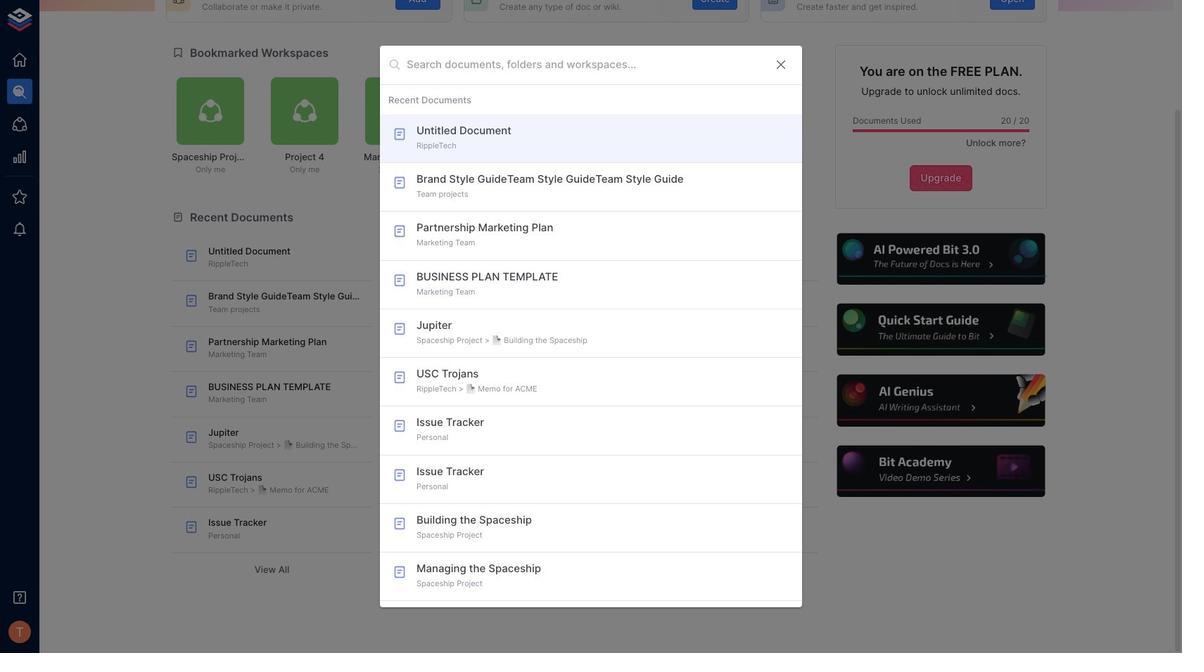 Task type: locate. For each thing, give the bounding box(es) containing it.
dialog
[[380, 46, 802, 608]]

1 help image from the top
[[835, 231, 1047, 287]]

3 help image from the top
[[835, 373, 1047, 429]]

2 help image from the top
[[835, 302, 1047, 358]]

help image
[[835, 231, 1047, 287], [835, 302, 1047, 358], [835, 373, 1047, 429], [835, 444, 1047, 500]]



Task type: describe. For each thing, give the bounding box(es) containing it.
4 help image from the top
[[835, 444, 1047, 500]]

Search documents, folders and workspaces... text field
[[407, 54, 763, 76]]



Task type: vqa. For each thing, say whether or not it's contained in the screenshot.
first 'Help' image from the top
yes



